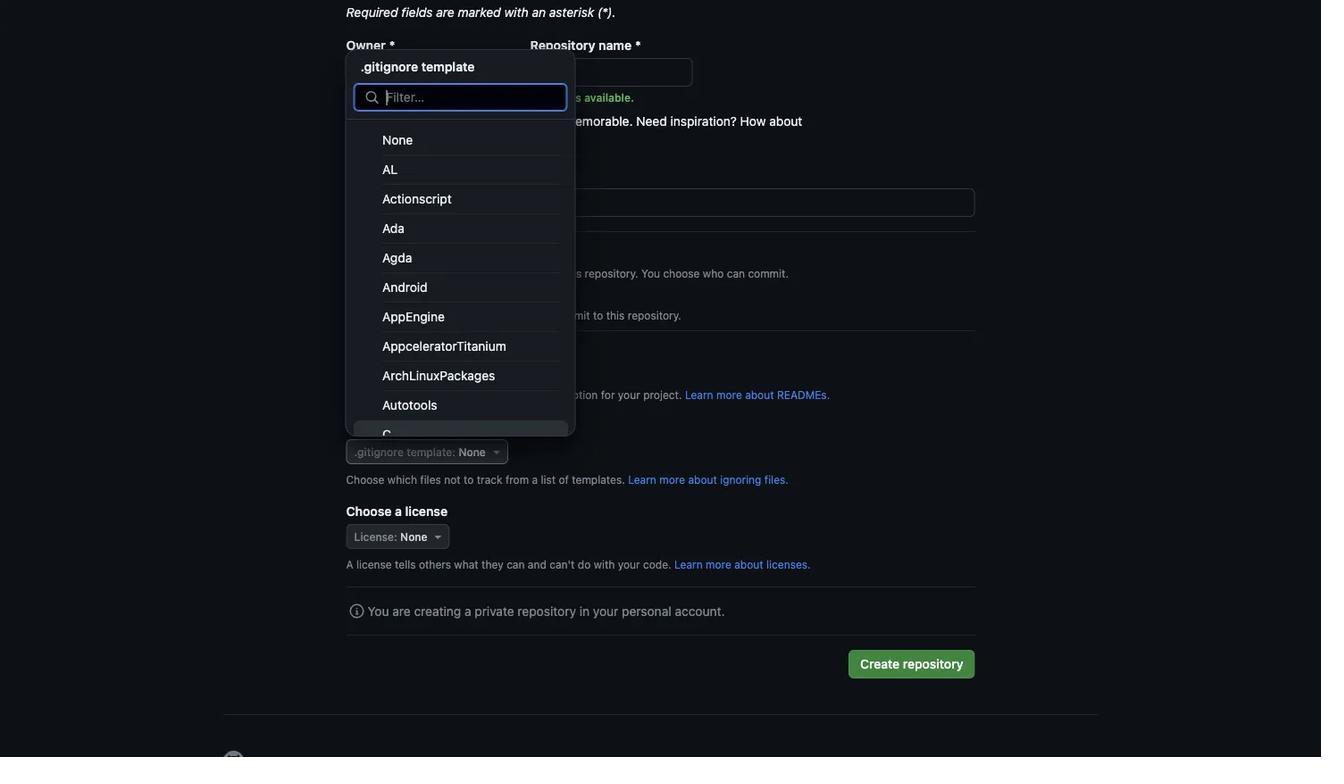 Task type: vqa. For each thing, say whether or not it's contained in the screenshot.
text box on the top of page
yes



Task type: describe. For each thing, give the bounding box(es) containing it.
learn more about licenses. link
[[675, 559, 811, 571]]

initialize
[[346, 348, 396, 362]]

file
[[461, 370, 480, 385]]

about inside the 'great repository names are short and memorable. need inspiration? how about special-computing-machine'
[[770, 114, 803, 128]]

about inside the add a readme file this is where you can write a long description for your project. learn more about readmes.
[[746, 389, 775, 401]]

repository up file
[[425, 348, 487, 362]]

repository left in
[[518, 604, 576, 619]]

more inside the add a readme file this is where you can write a long description for your project. learn more about readmes.
[[717, 389, 743, 401]]

0 vertical spatial none
[[382, 133, 413, 147]]

.gitignore template
[[361, 59, 475, 74]]

a license tells others what they can and can't do with your code. learn more about licenses.
[[346, 559, 811, 571]]

a left long
[[508, 389, 514, 401]]

are inside the 'great repository names are short and memorable. need inspiration? how about special-computing-machine'
[[485, 114, 503, 128]]

add .gitignore
[[346, 419, 431, 434]]

agda
[[382, 251, 412, 265]]

choose which files not to track from a list of templates. learn more about ignoring files.
[[346, 474, 789, 486]]

see inside "private you choose who can see and commit to this repository."
[[510, 309, 528, 322]]

2 vertical spatial more
[[706, 559, 732, 571]]

Public radio
[[346, 258, 361, 272]]

the
[[460, 267, 476, 280]]

great
[[346, 114, 378, 128]]

2 vertical spatial learn
[[675, 559, 703, 571]]

0 horizontal spatial :
[[394, 531, 398, 543]]

long
[[517, 389, 539, 401]]

license : none
[[354, 531, 428, 543]]

learn more about readmes. link
[[685, 389, 831, 401]]

public anyone on the internet can see this repository. you choose who can commit.
[[404, 248, 789, 280]]

where
[[403, 389, 434, 401]]

private
[[475, 604, 515, 619]]

triangle down image
[[431, 530, 446, 544]]

files
[[420, 474, 441, 486]]

create
[[861, 657, 900, 672]]

.gitignore template : none
[[354, 446, 486, 459]]

appengine
[[382, 310, 445, 324]]

do
[[578, 559, 591, 571]]

a left private
[[465, 604, 472, 619]]

learn more about ignoring files. link
[[629, 474, 789, 486]]

which
[[388, 474, 417, 486]]

add a readme file this is where you can write a long description for your project. learn more about readmes.
[[368, 370, 831, 401]]

private
[[404, 290, 446, 305]]

choose a license
[[346, 504, 448, 519]]

1 horizontal spatial is
[[573, 91, 582, 104]]

c
[[382, 428, 391, 442]]

description
[[542, 389, 598, 401]]

what
[[454, 559, 479, 571]]

public
[[404, 248, 441, 263]]

an
[[532, 4, 546, 19]]

names
[[444, 114, 482, 128]]

inspiration?
[[671, 114, 737, 128]]

anyone
[[404, 267, 441, 280]]

with:
[[490, 348, 520, 362]]

you
[[437, 389, 456, 401]]

1 * from the left
[[390, 38, 395, 52]]

1 vertical spatial your
[[618, 559, 641, 571]]

great repository names are short and memorable. need inspiration? how about special-computing-machine
[[346, 114, 806, 152]]

Add a README file checkbox
[[346, 370, 361, 384]]

creating
[[414, 604, 461, 619]]

required
[[346, 4, 398, 19]]

c option
[[354, 421, 568, 450]]

this inside public anyone on the internet can see this repository. you choose who can commit.
[[564, 267, 582, 280]]

is inside the add a readme file this is where you can write a long description for your project. learn more about readmes.
[[392, 389, 400, 401]]

rep1 is available.
[[545, 91, 635, 104]]

to inside "private you choose who can see and commit to this repository."
[[593, 309, 604, 322]]

personal
[[622, 604, 672, 619]]

about left 'ignoring'
[[689, 474, 718, 486]]

project.
[[644, 389, 682, 401]]

can inside the add a readme file this is where you can write a long description for your project. learn more about readmes.
[[459, 389, 477, 401]]

description
[[346, 168, 416, 183]]

they
[[482, 559, 504, 571]]

need
[[637, 114, 667, 128]]

2 vertical spatial are
[[393, 604, 411, 619]]

from
[[506, 474, 529, 486]]

others
[[419, 559, 451, 571]]

repository name *
[[531, 38, 641, 52]]

asterisk
[[550, 4, 594, 19]]

readme
[[405, 370, 458, 385]]

and inside "private you choose who can see and commit to this repository."
[[531, 309, 550, 322]]

fields
[[402, 4, 433, 19]]

2 vertical spatial this
[[400, 348, 422, 362]]

machine
[[466, 137, 517, 152]]

can right they
[[507, 559, 525, 571]]

can left commit.
[[727, 267, 745, 280]]

commit
[[553, 309, 590, 322]]

can inside "private you choose who can see and commit to this repository."
[[489, 309, 507, 322]]

see inside public anyone on the internet can see this repository. you choose who can commit.
[[543, 267, 561, 280]]

.gitignore for .gitignore template : none
[[354, 446, 404, 459]]

/
[[517, 58, 523, 83]]

this inside "private you choose who can see and commit to this repository."
[[607, 309, 625, 322]]

homepage image
[[223, 752, 244, 758]]

rep1
[[545, 91, 570, 104]]

archlinuxpackages
[[382, 369, 495, 383]]

memorable.
[[565, 114, 633, 128]]

licenses.
[[767, 559, 811, 571]]

add for add a readme file this is where you can write a long description for your project. learn more about readmes.
[[368, 370, 392, 385]]

for
[[601, 389, 615, 401]]

check circle fill image
[[531, 92, 541, 103]]

johnsmith43233
[[383, 65, 481, 80]]

write
[[480, 389, 505, 401]]

list
[[541, 474, 556, 486]]

2 vertical spatial your
[[593, 604, 619, 619]]

how
[[741, 114, 766, 128]]

triangle down image inside johnsmith43233 popup button
[[488, 65, 502, 80]]

can't
[[550, 559, 575, 571]]

1 horizontal spatial with
[[594, 559, 615, 571]]

autotools
[[382, 398, 437, 413]]

choose inside "private you choose who can see and commit to this repository."
[[425, 309, 462, 322]]

choose inside public anyone on the internet can see this repository. you choose who can commit.
[[664, 267, 700, 280]]

choose for choose a license
[[346, 504, 392, 519]]



Task type: locate. For each thing, give the bounding box(es) containing it.
account.
[[675, 604, 725, 619]]

2 vertical spatial and
[[528, 559, 547, 571]]

1 vertical spatial license
[[357, 559, 392, 571]]

0 vertical spatial are
[[436, 4, 455, 19]]

2 vertical spatial .gitignore
[[354, 446, 404, 459]]

triangle down image up track
[[490, 445, 504, 459]]

1 horizontal spatial this
[[564, 267, 582, 280]]

you inside public anyone on the internet can see this repository. you choose who can commit.
[[642, 267, 661, 280]]

.gitignore for .gitignore template
[[361, 59, 418, 74]]

1 horizontal spatial *
[[636, 38, 641, 52]]

2 choose from the top
[[346, 504, 392, 519]]

template for .gitignore template
[[422, 59, 475, 74]]

on
[[444, 267, 457, 280]]

0 vertical spatial and
[[540, 114, 562, 128]]

0 horizontal spatial choose
[[425, 309, 462, 322]]

to right 'not'
[[464, 474, 474, 486]]

this
[[368, 389, 389, 401]]

see
[[543, 267, 561, 280], [510, 309, 528, 322]]

template up template filter "text box"
[[422, 59, 475, 74]]

0 horizontal spatial see
[[510, 309, 528, 322]]

template
[[422, 59, 475, 74], [407, 446, 453, 459]]

you are creating a private repository in your personal account.
[[368, 604, 725, 619]]

none up the al
[[382, 133, 413, 147]]

0 vertical spatial :
[[453, 446, 456, 459]]

is
[[573, 91, 582, 104], [392, 389, 400, 401]]

0 vertical spatial with
[[505, 4, 529, 19]]

repository inside the 'great repository names are short and memorable. need inspiration? how about special-computing-machine'
[[382, 114, 440, 128]]

0 vertical spatial see
[[543, 267, 561, 280]]

0 vertical spatial this
[[564, 267, 582, 280]]

2 * from the left
[[636, 38, 641, 52]]

1 choose from the top
[[346, 474, 385, 486]]

1 vertical spatial choose
[[425, 309, 462, 322]]

none
[[382, 133, 413, 147], [459, 446, 486, 459], [401, 531, 428, 543]]

your left code.
[[618, 559, 641, 571]]

repository up computing-
[[382, 114, 440, 128]]

choose left commit.
[[664, 267, 700, 280]]

1 vertical spatial are
[[485, 114, 503, 128]]

0 horizontal spatial are
[[393, 604, 411, 619]]

* right owner
[[390, 38, 395, 52]]

templates.
[[572, 474, 626, 486]]

files.
[[765, 474, 789, 486]]

* right name
[[636, 38, 641, 52]]

1 vertical spatial and
[[531, 309, 550, 322]]

are
[[436, 4, 455, 19], [485, 114, 503, 128], [393, 604, 411, 619]]

0 horizontal spatial who
[[465, 309, 486, 322]]

who inside public anyone on the internet can see this repository. you choose who can commit.
[[703, 267, 724, 280]]

1 horizontal spatial :
[[453, 446, 456, 459]]

about
[[770, 114, 803, 128], [746, 389, 775, 401], [689, 474, 718, 486], [735, 559, 764, 571]]

code.
[[644, 559, 672, 571]]

about right how
[[770, 114, 803, 128]]

1 vertical spatial :
[[394, 531, 398, 543]]

computing-
[[396, 137, 466, 152]]

2 vertical spatial you
[[368, 604, 389, 619]]

private you choose who can see and commit to this repository.
[[404, 290, 682, 322]]

2 horizontal spatial you
[[642, 267, 661, 280]]

with right do
[[594, 559, 615, 571]]

*
[[390, 38, 395, 52], [636, 38, 641, 52]]

0 horizontal spatial license
[[357, 559, 392, 571]]

learn right code.
[[675, 559, 703, 571]]

0 vertical spatial repository.
[[585, 267, 639, 280]]

Private radio
[[346, 300, 361, 314]]

repository. inside public anyone on the internet can see this repository. you choose who can commit.
[[585, 267, 639, 280]]

al
[[382, 162, 397, 177]]

a
[[346, 559, 354, 571]]

0 vertical spatial triangle down image
[[488, 65, 502, 80]]

appceleratortitanium
[[382, 339, 506, 354]]

2 horizontal spatial this
[[607, 309, 625, 322]]

0 horizontal spatial this
[[400, 348, 422, 362]]

: down choose a license
[[394, 531, 398, 543]]

readmes.
[[778, 389, 831, 401]]

0 vertical spatial .gitignore
[[361, 59, 418, 74]]

available.
[[585, 91, 635, 104]]

1 horizontal spatial you
[[404, 309, 422, 322]]

none left triangle down image
[[401, 531, 428, 543]]

0 vertical spatial to
[[593, 309, 604, 322]]

license right a
[[357, 559, 392, 571]]

about left readmes.
[[746, 389, 775, 401]]

Template filter text field
[[387, 84, 567, 111]]

license
[[354, 531, 394, 543]]

1 vertical spatial see
[[510, 309, 528, 322]]

to right "commit"
[[593, 309, 604, 322]]

not
[[444, 474, 461, 486]]

owner *
[[346, 38, 395, 52]]

your right for
[[618, 389, 641, 401]]

triangle down image left /
[[488, 65, 502, 80]]

tells
[[395, 559, 416, 571]]

.gitignore down autotools
[[374, 419, 431, 434]]

1 vertical spatial triangle down image
[[490, 445, 504, 459]]

of
[[559, 474, 569, 486]]

repo image
[[375, 252, 396, 274]]

1 horizontal spatial are
[[436, 4, 455, 19]]

Repository text field
[[531, 59, 692, 86]]

add inside the add a readme file this is where you can write a long description for your project. learn more about readmes.
[[368, 370, 392, 385]]

short
[[507, 114, 537, 128]]

and down rep1
[[540, 114, 562, 128]]

can right internet
[[522, 267, 540, 280]]

1 vertical spatial .gitignore
[[374, 419, 431, 434]]

learn right project.
[[685, 389, 714, 401]]

(optional)
[[419, 170, 470, 182]]

are left the creating
[[393, 604, 411, 619]]

choose down private
[[425, 309, 462, 322]]

is right rep1
[[573, 91, 582, 104]]

actionscript
[[382, 192, 452, 206]]

who down the
[[465, 309, 486, 322]]

are right the fields
[[436, 4, 455, 19]]

1 horizontal spatial license
[[405, 504, 448, 519]]

0 horizontal spatial you
[[368, 604, 389, 619]]

1 vertical spatial is
[[392, 389, 400, 401]]

0 vertical spatial more
[[717, 389, 743, 401]]

lock image
[[375, 294, 396, 316]]

add for add .gitignore
[[346, 419, 370, 434]]

required fields are marked with an asterisk (*).
[[346, 4, 616, 19]]

a left list
[[532, 474, 538, 486]]

search image
[[365, 90, 379, 105]]

repository. up "commit"
[[585, 267, 639, 280]]

ada
[[382, 221, 404, 236]]

johnsmith43233 button
[[346, 58, 510, 87]]

learn
[[685, 389, 714, 401], [629, 474, 657, 486], [675, 559, 703, 571]]

choose for choose which files not to track from a list of templates. learn more about ignoring files.
[[346, 474, 385, 486]]

1 horizontal spatial who
[[703, 267, 724, 280]]

.gitignore down "c"
[[354, 446, 404, 459]]

who inside "private you choose who can see and commit to this repository."
[[465, 309, 486, 322]]

add up the this
[[368, 370, 392, 385]]

add left "c"
[[346, 419, 370, 434]]

and left "commit"
[[531, 309, 550, 322]]

initialize this repository with:
[[346, 348, 520, 362]]

a up license : none
[[395, 504, 402, 519]]

1 vertical spatial repository.
[[628, 309, 682, 322]]

repository right create
[[903, 657, 964, 672]]

: up 'not'
[[453, 446, 456, 459]]

in
[[580, 604, 590, 619]]

see up the with: on the top left of page
[[510, 309, 528, 322]]

1 vertical spatial choose
[[346, 504, 392, 519]]

1 vertical spatial who
[[465, 309, 486, 322]]

None text field
[[347, 189, 975, 216]]

see up "private you choose who can see and commit to this repository."
[[543, 267, 561, 280]]

android
[[382, 280, 427, 295]]

your
[[618, 389, 641, 401], [618, 559, 641, 571], [593, 604, 619, 619]]

name
[[599, 38, 632, 52]]

0 vertical spatial template
[[422, 59, 475, 74]]

0 vertical spatial choose
[[346, 474, 385, 486]]

is right the this
[[392, 389, 400, 401]]

track
[[477, 474, 503, 486]]

2 vertical spatial none
[[401, 531, 428, 543]]

0 vertical spatial license
[[405, 504, 448, 519]]

who left commit.
[[703, 267, 724, 280]]

repository inside button
[[903, 657, 964, 672]]

choose left which
[[346, 474, 385, 486]]

1 vertical spatial learn
[[629, 474, 657, 486]]

can
[[522, 267, 540, 280], [727, 267, 745, 280], [489, 309, 507, 322], [459, 389, 477, 401], [507, 559, 525, 571]]

your right in
[[593, 604, 619, 619]]

you
[[642, 267, 661, 280], [404, 309, 422, 322], [368, 604, 389, 619]]

owner
[[346, 38, 386, 52]]

this up readme
[[400, 348, 422, 362]]

:
[[453, 446, 456, 459], [394, 531, 398, 543]]

who
[[703, 267, 724, 280], [465, 309, 486, 322]]

0 horizontal spatial to
[[464, 474, 474, 486]]

sc 9kayk9 0 image
[[350, 605, 364, 619]]

are up the "machine"
[[485, 114, 503, 128]]

learn right templates. at the bottom of the page
[[629, 474, 657, 486]]

0 vertical spatial add
[[368, 370, 392, 385]]

1 vertical spatial add
[[346, 419, 370, 434]]

create repository button
[[849, 651, 976, 679]]

and inside the 'great repository names are short and memorable. need inspiration? how about special-computing-machine'
[[540, 114, 562, 128]]

commit.
[[748, 267, 789, 280]]

.gitignore down owner *
[[361, 59, 418, 74]]

create repository
[[861, 657, 964, 672]]

0 vertical spatial is
[[573, 91, 582, 104]]

special-
[[347, 137, 396, 152]]

ignoring
[[721, 474, 762, 486]]

repository
[[382, 114, 440, 128], [425, 348, 487, 362], [518, 604, 576, 619], [903, 657, 964, 672]]

internet
[[479, 267, 518, 280]]

template up files
[[407, 446, 453, 459]]

repository
[[531, 38, 596, 52]]

0 vertical spatial learn
[[685, 389, 714, 401]]

you inside "private you choose who can see and commit to this repository."
[[404, 309, 422, 322]]

1 vertical spatial you
[[404, 309, 422, 322]]

can down file
[[459, 389, 477, 401]]

special-computing-machine button
[[346, 130, 518, 159]]

0 vertical spatial choose
[[664, 267, 700, 280]]

1 vertical spatial template
[[407, 446, 453, 459]]

0 vertical spatial your
[[618, 389, 641, 401]]

about left licenses.
[[735, 559, 764, 571]]

license up triangle down image
[[405, 504, 448, 519]]

with left an
[[505, 4, 529, 19]]

to
[[593, 309, 604, 322], [464, 474, 474, 486]]

more left 'ignoring'
[[660, 474, 686, 486]]

and left can't
[[528, 559, 547, 571]]

1 vertical spatial none
[[459, 446, 486, 459]]

template for .gitignore template : none
[[407, 446, 453, 459]]

your inside the add a readme file this is where you can write a long description for your project. learn more about readmes.
[[618, 389, 641, 401]]

more right project.
[[717, 389, 743, 401]]

2 horizontal spatial are
[[485, 114, 503, 128]]

none up track
[[459, 446, 486, 459]]

1 horizontal spatial see
[[543, 267, 561, 280]]

this right "commit"
[[607, 309, 625, 322]]

license
[[405, 504, 448, 519], [357, 559, 392, 571]]

more up "account."
[[706, 559, 732, 571]]

more
[[717, 389, 743, 401], [660, 474, 686, 486], [706, 559, 732, 571]]

0 horizontal spatial with
[[505, 4, 529, 19]]

can up the with: on the top left of page
[[489, 309, 507, 322]]

1 horizontal spatial choose
[[664, 267, 700, 280]]

repository. inside "private you choose who can see and commit to this repository."
[[628, 309, 682, 322]]

0 vertical spatial who
[[703, 267, 724, 280]]

.gitignore
[[361, 59, 418, 74], [374, 419, 431, 434], [354, 446, 404, 459]]

repository.
[[585, 267, 639, 280], [628, 309, 682, 322]]

0 horizontal spatial *
[[390, 38, 395, 52]]

1 vertical spatial this
[[607, 309, 625, 322]]

1 vertical spatial to
[[464, 474, 474, 486]]

triangle down image
[[488, 65, 502, 80], [490, 445, 504, 459]]

this up "commit"
[[564, 267, 582, 280]]

1 vertical spatial more
[[660, 474, 686, 486]]

0 horizontal spatial is
[[392, 389, 400, 401]]

and
[[540, 114, 562, 128], [531, 309, 550, 322], [528, 559, 547, 571]]

choose up the license at the bottom of the page
[[346, 504, 392, 519]]

1 horizontal spatial to
[[593, 309, 604, 322]]

description (optional)
[[346, 168, 470, 183]]

0 vertical spatial you
[[642, 267, 661, 280]]

learn inside the add a readme file this is where you can write a long description for your project. learn more about readmes.
[[685, 389, 714, 401]]

1 vertical spatial with
[[594, 559, 615, 571]]

a up autotools
[[395, 370, 402, 385]]

repository. down public anyone on the internet can see this repository. you choose who can commit.
[[628, 309, 682, 322]]



